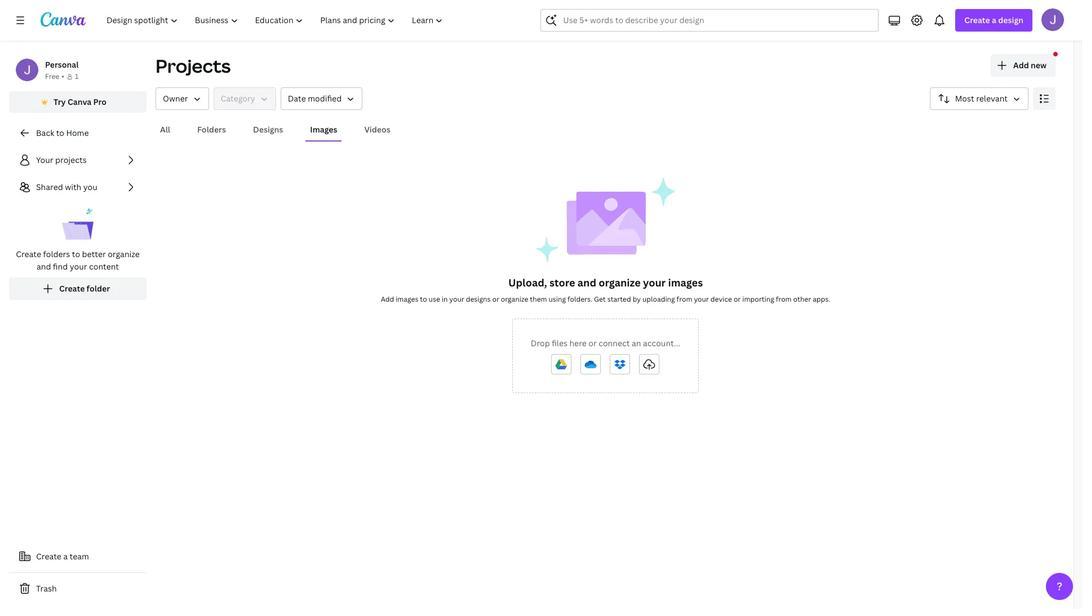 Task type: describe. For each thing, give the bounding box(es) containing it.
an
[[632, 338, 641, 349]]

you
[[83, 182, 97, 192]]

add new button
[[991, 54, 1056, 77]]

back to home
[[36, 127, 89, 138]]

team
[[70, 551, 89, 562]]

add inside upload, store and organize your images add images to use in your designs or organize them using folders. get started by uploading from your device or importing from other apps.
[[381, 294, 394, 304]]

get
[[594, 294, 606, 304]]

most relevant
[[956, 93, 1008, 104]]

upload, store and organize your images add images to use in your designs or organize them using folders. get started by uploading from your device or importing from other apps.
[[381, 276, 831, 304]]

add new
[[1014, 60, 1047, 70]]

design
[[999, 15, 1024, 25]]

shared
[[36, 182, 63, 192]]

1
[[75, 72, 79, 81]]

videos
[[365, 124, 391, 135]]

Search search field
[[564, 10, 857, 31]]

2 vertical spatial organize
[[501, 294, 529, 304]]

list containing your projects
[[9, 149, 147, 300]]

try canva pro
[[54, 96, 107, 107]]

projects
[[55, 155, 87, 165]]

your
[[36, 155, 53, 165]]

Owner button
[[156, 87, 209, 110]]

category
[[221, 93, 255, 104]]

1 from from the left
[[677, 294, 693, 304]]

drop
[[531, 338, 550, 349]]

all button
[[156, 119, 175, 140]]

and inside create folders to better organize and find your content
[[37, 261, 51, 272]]

a for team
[[63, 551, 68, 562]]

importing
[[743, 294, 775, 304]]

find
[[53, 261, 68, 272]]

folders.
[[568, 294, 593, 304]]

owner
[[163, 93, 188, 104]]

personal
[[45, 59, 79, 70]]

most
[[956, 93, 975, 104]]

create folder button
[[9, 277, 147, 300]]

started
[[608, 294, 631, 304]]

designs
[[253, 124, 283, 135]]

modified
[[308, 93, 342, 104]]

shared with you
[[36, 182, 97, 192]]

create folder
[[59, 283, 110, 294]]

create for create folder
[[59, 283, 85, 294]]

content
[[89, 261, 119, 272]]

files
[[552, 338, 568, 349]]

canva
[[68, 96, 91, 107]]

back to home link
[[9, 122, 147, 144]]

try canva pro button
[[9, 91, 147, 113]]

connect
[[599, 338, 630, 349]]



Task type: vqa. For each thing, say whether or not it's contained in the screenshot.
for
no



Task type: locate. For each thing, give the bounding box(es) containing it.
to inside create folders to better organize and find your content
[[72, 249, 80, 259]]

and up folders.
[[578, 276, 597, 289]]

trash link
[[9, 578, 147, 600]]

create folders to better organize and find your content
[[16, 249, 140, 272]]

a
[[993, 15, 997, 25], [63, 551, 68, 562]]

other
[[794, 294, 812, 304]]

create a design
[[965, 15, 1024, 25]]

your
[[70, 261, 87, 272], [643, 276, 666, 289], [450, 294, 465, 304], [694, 294, 709, 304]]

a inside dropdown button
[[993, 15, 997, 25]]

2 horizontal spatial organize
[[599, 276, 641, 289]]

1 vertical spatial images
[[396, 294, 419, 304]]

a left team
[[63, 551, 68, 562]]

videos button
[[360, 119, 395, 140]]

home
[[66, 127, 89, 138]]

•
[[62, 72, 64, 81]]

0 horizontal spatial to
[[56, 127, 64, 138]]

your inside create folders to better organize and find your content
[[70, 261, 87, 272]]

2 from from the left
[[776, 294, 792, 304]]

folder
[[87, 283, 110, 294]]

0 vertical spatial add
[[1014, 60, 1030, 70]]

trash
[[36, 583, 57, 594]]

images
[[310, 124, 338, 135]]

organize inside create folders to better organize and find your content
[[108, 249, 140, 259]]

folders button
[[193, 119, 231, 140]]

them
[[530, 294, 547, 304]]

projects
[[156, 54, 231, 78]]

add inside 'dropdown button'
[[1014, 60, 1030, 70]]

0 horizontal spatial images
[[396, 294, 419, 304]]

relevant
[[977, 93, 1008, 104]]

0 horizontal spatial a
[[63, 551, 68, 562]]

folders
[[197, 124, 226, 135]]

1 vertical spatial a
[[63, 551, 68, 562]]

create inside create folders to better organize and find your content
[[16, 249, 41, 259]]

jacob simon image
[[1042, 8, 1065, 31]]

to
[[56, 127, 64, 138], [72, 249, 80, 259], [420, 294, 427, 304]]

0 vertical spatial images
[[669, 276, 703, 289]]

2 horizontal spatial to
[[420, 294, 427, 304]]

shared with you link
[[9, 176, 147, 199]]

and inside upload, store and organize your images add images to use in your designs or organize them using folders. get started by uploading from your device or importing from other apps.
[[578, 276, 597, 289]]

and
[[37, 261, 51, 272], [578, 276, 597, 289]]

2 horizontal spatial or
[[734, 294, 741, 304]]

create left folders at top left
[[16, 249, 41, 259]]

by
[[633, 294, 641, 304]]

to inside upload, store and organize your images add images to use in your designs or organize them using folders. get started by uploading from your device or importing from other apps.
[[420, 294, 427, 304]]

1 horizontal spatial to
[[72, 249, 80, 259]]

uploading
[[643, 294, 675, 304]]

1 horizontal spatial add
[[1014, 60, 1030, 70]]

create left team
[[36, 551, 61, 562]]

organize
[[108, 249, 140, 259], [599, 276, 641, 289], [501, 294, 529, 304]]

create inside "button"
[[59, 283, 85, 294]]

here
[[570, 338, 587, 349]]

or right designs
[[493, 294, 500, 304]]

Category button
[[213, 87, 276, 110]]

device
[[711, 294, 733, 304]]

0 vertical spatial organize
[[108, 249, 140, 259]]

upload,
[[509, 276, 548, 289]]

0 horizontal spatial add
[[381, 294, 394, 304]]

organize up started
[[599, 276, 641, 289]]

back
[[36, 127, 54, 138]]

images button
[[306, 119, 342, 140]]

0 vertical spatial and
[[37, 261, 51, 272]]

1 horizontal spatial a
[[993, 15, 997, 25]]

add left 'new' on the right of the page
[[1014, 60, 1030, 70]]

1 horizontal spatial and
[[578, 276, 597, 289]]

0 horizontal spatial and
[[37, 261, 51, 272]]

use
[[429, 294, 440, 304]]

or
[[493, 294, 500, 304], [734, 294, 741, 304], [589, 338, 597, 349]]

create for create a design
[[965, 15, 991, 25]]

your up uploading
[[643, 276, 666, 289]]

list
[[9, 149, 147, 300]]

None search field
[[541, 9, 879, 32]]

create
[[965, 15, 991, 25], [16, 249, 41, 259], [59, 283, 85, 294], [36, 551, 61, 562]]

from left other
[[776, 294, 792, 304]]

images
[[669, 276, 703, 289], [396, 294, 419, 304]]

to right back
[[56, 127, 64, 138]]

your projects
[[36, 155, 87, 165]]

1 vertical spatial organize
[[599, 276, 641, 289]]

0 vertical spatial a
[[993, 15, 997, 25]]

2 vertical spatial to
[[420, 294, 427, 304]]

a for design
[[993, 15, 997, 25]]

date
[[288, 93, 306, 104]]

to left better
[[72, 249, 80, 259]]

organize down upload,
[[501, 294, 529, 304]]

a left design
[[993, 15, 997, 25]]

add
[[1014, 60, 1030, 70], [381, 294, 394, 304]]

drop files here or connect an account...
[[531, 338, 681, 349]]

try
[[54, 96, 66, 107]]

with
[[65, 182, 81, 192]]

create for create a team
[[36, 551, 61, 562]]

from
[[677, 294, 693, 304], [776, 294, 792, 304]]

0 horizontal spatial or
[[493, 294, 500, 304]]

Date modified button
[[281, 87, 363, 110]]

your projects link
[[9, 149, 147, 171]]

1 vertical spatial to
[[72, 249, 80, 259]]

create inside dropdown button
[[965, 15, 991, 25]]

or right device
[[734, 294, 741, 304]]

0 horizontal spatial from
[[677, 294, 693, 304]]

organize up content
[[108, 249, 140, 259]]

and left 'find'
[[37, 261, 51, 272]]

0 vertical spatial to
[[56, 127, 64, 138]]

folders
[[43, 249, 70, 259]]

date modified
[[288, 93, 342, 104]]

a inside button
[[63, 551, 68, 562]]

all
[[160, 124, 170, 135]]

1 horizontal spatial images
[[669, 276, 703, 289]]

create a design button
[[956, 9, 1033, 32]]

store
[[550, 276, 576, 289]]

in
[[442, 294, 448, 304]]

create down 'find'
[[59, 283, 85, 294]]

images up uploading
[[669, 276, 703, 289]]

your right the in
[[450, 294, 465, 304]]

pro
[[93, 96, 107, 107]]

new
[[1032, 60, 1047, 70]]

using
[[549, 294, 566, 304]]

Sort by button
[[930, 87, 1029, 110]]

designs
[[466, 294, 491, 304]]

account...
[[643, 338, 681, 349]]

top level navigation element
[[99, 9, 453, 32]]

1 vertical spatial add
[[381, 294, 394, 304]]

1 horizontal spatial or
[[589, 338, 597, 349]]

add left use
[[381, 294, 394, 304]]

0 horizontal spatial organize
[[108, 249, 140, 259]]

1 vertical spatial and
[[578, 276, 597, 289]]

1 horizontal spatial organize
[[501, 294, 529, 304]]

or right here
[[589, 338, 597, 349]]

free •
[[45, 72, 64, 81]]

images left use
[[396, 294, 419, 304]]

designs button
[[249, 119, 288, 140]]

create inside button
[[36, 551, 61, 562]]

to left use
[[420, 294, 427, 304]]

your left device
[[694, 294, 709, 304]]

better
[[82, 249, 106, 259]]

from right uploading
[[677, 294, 693, 304]]

create a team
[[36, 551, 89, 562]]

create a team button
[[9, 545, 147, 568]]

free
[[45, 72, 59, 81]]

apps.
[[813, 294, 831, 304]]

your right 'find'
[[70, 261, 87, 272]]

1 horizontal spatial from
[[776, 294, 792, 304]]

create left design
[[965, 15, 991, 25]]

create for create folders to better organize and find your content
[[16, 249, 41, 259]]



